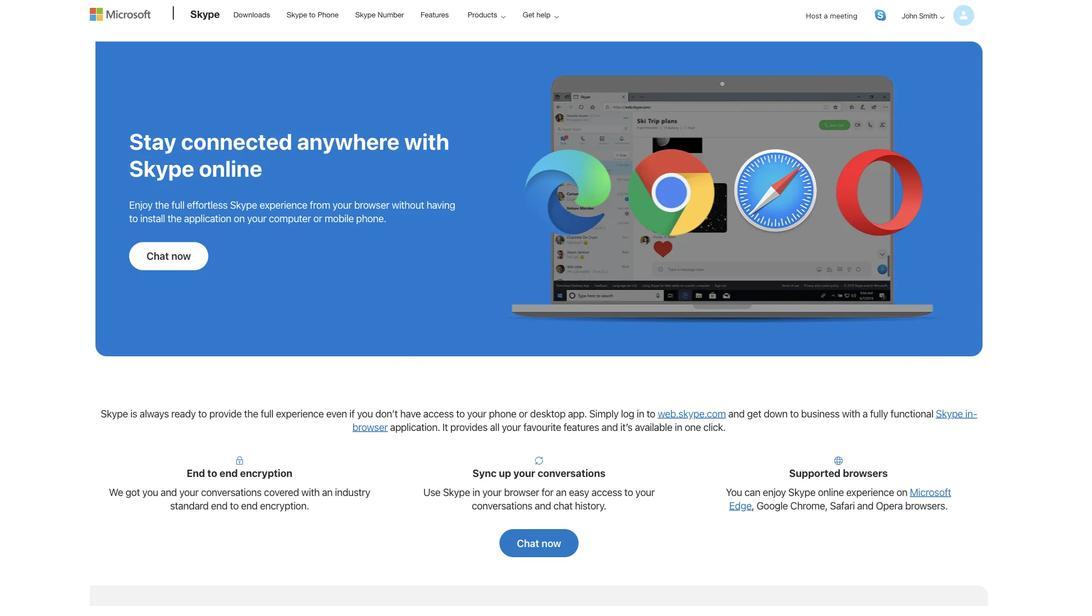 Task type: describe. For each thing, give the bounding box(es) containing it.
microsoft
[[910, 486, 951, 498]]

install
[[140, 213, 165, 225]]

1 vertical spatial experience
[[276, 408, 324, 420]]

chrome,
[[790, 500, 828, 512]]

mobile
[[325, 213, 354, 225]]

 supported browsers
[[789, 457, 888, 479]]

fully
[[870, 408, 888, 420]]

simply
[[589, 408, 619, 420]]

from
[[310, 199, 330, 211]]

browsers
[[843, 467, 888, 479]]

john
[[902, 11, 917, 20]]

skype in- browser
[[353, 408, 977, 433]]

in-
[[966, 408, 977, 420]]

got
[[126, 486, 140, 498]]

microsoft edge
[[729, 486, 951, 512]]

experience for enjoy
[[260, 199, 307, 211]]

provides
[[450, 421, 488, 433]]

an inside the use skype in your browser for an easy access to your conversations and chat history.
[[556, 486, 567, 498]]

skype inside stay connected anywhere with skype online
[[129, 155, 194, 181]]

industry
[[335, 486, 370, 498]]

downloads link
[[228, 1, 275, 28]]

click.
[[704, 421, 726, 433]]


[[834, 457, 843, 466]]

phone
[[318, 10, 339, 19]]

for
[[542, 486, 554, 498]]

use skype in your browser for an easy access to your conversations and chat history.
[[423, 486, 655, 512]]

if
[[349, 408, 355, 420]]

skype to phone link
[[282, 1, 344, 28]]

and inside we got you and your conversations covered with an industry standard end to end encryption.
[[161, 486, 177, 498]]

your inside we got you and your conversations covered with an industry standard end to end encryption.
[[179, 486, 199, 498]]

history.
[[575, 500, 606, 512]]

you inside we got you and your conversations covered with an industry standard end to end encryption.
[[142, 486, 158, 498]]

, google
[[752, 500, 788, 512]]

ready
[[171, 408, 196, 420]]

without
[[392, 199, 424, 211]]

web.skype.com link
[[658, 408, 726, 420]]

end left encryption.
[[241, 500, 258, 512]]

supported
[[789, 467, 841, 479]]

business
[[801, 408, 840, 420]]

get help
[[523, 10, 551, 19]]

skype inside "enjoy the full effortless skype experience from your browser without having to install the application on your computer or mobile phone."
[[230, 199, 257, 211]]

1 vertical spatial the
[[168, 213, 182, 225]]

you can enjoy skype online experience on
[[726, 486, 910, 498]]

chat for stay connected anywhere with skype online
[[147, 250, 169, 262]]

don't
[[375, 408, 398, 420]]

1 vertical spatial with
[[842, 408, 860, 420]]

chat for skype is always ready to provide the full experience even if you don't have access to your phone or desktop app. simply log in to
[[517, 537, 539, 550]]

enjoy the full effortless skype experience from your browser without having to install the application on your computer or mobile phone.
[[129, 199, 455, 225]]

, google chrome, safari and opera browsers.
[[752, 500, 948, 512]]

microsoft image
[[90, 8, 151, 21]]

to right ready
[[198, 408, 207, 420]]

web.skype.com
[[658, 408, 726, 420]]

or for desktop
[[519, 408, 528, 420]]

browser inside the use skype in your browser for an easy access to your conversations and chat history.
[[504, 486, 539, 498]]

conversations inside we got you and your conversations covered with an industry standard end to end encryption.
[[201, 486, 262, 498]]

application. it provides all your favourite features and it's available in one click.
[[388, 421, 726, 433]]

 end to end encryption
[[187, 457, 293, 479]]

help
[[537, 10, 551, 19]]

skype link
[[185, 1, 226, 31]]

always
[[140, 408, 169, 420]]

to inside the use skype in your browser for an easy access to your conversations and chat history.
[[625, 486, 633, 498]]

skype inside skype in- browser
[[936, 408, 963, 420]]

phone
[[489, 408, 516, 420]]

browser inside skype in- browser
[[353, 421, 388, 433]]

features
[[564, 421, 599, 433]]

your inside " sync up your conversations"
[[514, 467, 535, 479]]

arrow down image
[[936, 11, 949, 24]]

chat now for skype is always ready to provide the full experience even if you don't have access to your phone or desktop app. simply log in to
[[517, 537, 561, 550]]

skype left the number
[[355, 10, 376, 19]]

products button
[[458, 1, 515, 29]]

all
[[490, 421, 499, 433]]

features
[[421, 10, 449, 19]]

stay connected anywhere with skype online main content
[[0, 36, 1078, 607]]

to right the down
[[790, 408, 799, 420]]

to inside ' end to end encryption'
[[207, 467, 217, 479]]

1 horizontal spatial online
[[818, 486, 844, 498]]

effortless
[[187, 199, 228, 211]]

to inside we got you and your conversations covered with an industry standard end to end encryption.
[[230, 500, 239, 512]]

we
[[109, 486, 123, 498]]

down
[[764, 408, 788, 420]]

smith
[[919, 11, 937, 20]]

can
[[745, 486, 761, 498]]

end inside ' end to end encryption'
[[220, 467, 238, 479]]

skype in- browser link
[[353, 408, 977, 433]]

chat now link for stay connected anywhere with skype online
[[129, 242, 208, 270]]

full inside "enjoy the full effortless skype experience from your browser without having to install the application on your computer or mobile phone."
[[172, 199, 184, 211]]

now for skype is always ready to provide the full experience even if you don't have access to your phone or desktop app. simply log in to
[[542, 537, 561, 550]]

access inside the use skype in your browser for an easy access to your conversations and chat history.
[[592, 486, 622, 498]]

favourite
[[523, 421, 561, 433]]

skype left phone
[[287, 10, 307, 19]]

available
[[635, 421, 672, 433]]

computer
[[269, 213, 311, 225]]

skype to phone
[[287, 10, 339, 19]]

and left get
[[728, 408, 745, 420]]

now for stay connected anywhere with skype online
[[171, 250, 191, 262]]


[[535, 457, 544, 466]]

john smith
[[902, 11, 937, 20]]

chat
[[554, 500, 573, 512]]

with inside stay connected anywhere with skype online
[[404, 128, 449, 154]]

host
[[806, 11, 822, 20]]

you
[[726, 486, 742, 498]]

functional
[[891, 408, 934, 420]]

to up provides
[[456, 408, 465, 420]]

0 horizontal spatial access
[[423, 408, 454, 420]]

online inside stay connected anywhere with skype online
[[199, 155, 262, 181]]



Task type: locate. For each thing, give the bounding box(es) containing it.
browser down the up
[[504, 486, 539, 498]]

skype down stay
[[129, 155, 194, 181]]

browser up the phone.
[[354, 199, 389, 211]]

2 vertical spatial conversations
[[472, 500, 532, 512]]

safari
[[830, 500, 855, 512]]

you right got
[[142, 486, 158, 498]]

and up the standard
[[161, 486, 177, 498]]

online
[[199, 155, 262, 181], [818, 486, 844, 498]]

host a meeting link
[[797, 1, 867, 30]]

an left industry
[[322, 486, 333, 498]]

conversations down ' end to end encryption' in the left bottom of the page
[[201, 486, 262, 498]]

to inside "enjoy the full effortless skype experience from your browser without having to install the application on your computer or mobile phone."
[[129, 213, 138, 225]]

1 vertical spatial conversations
[[201, 486, 262, 498]]

sync
[[473, 467, 497, 479]]

2 vertical spatial with
[[301, 486, 320, 498]]

1 vertical spatial chat now
[[517, 537, 561, 550]]

1 horizontal spatial with
[[404, 128, 449, 154]]

skype left downloads "link" on the left top
[[190, 8, 220, 20]]

0 horizontal spatial chat now
[[147, 250, 191, 262]]

chat now down the install
[[147, 250, 191, 262]]

1 horizontal spatial you
[[357, 408, 373, 420]]

1 horizontal spatial chat now link
[[500, 530, 579, 558]]

2 vertical spatial experience
[[846, 486, 894, 498]]

1 vertical spatial a
[[863, 408, 868, 420]]

now down "chat"
[[542, 537, 561, 550]]

provide
[[209, 408, 242, 420]]

on right application
[[234, 213, 245, 225]]

or right phone
[[519, 408, 528, 420]]

experience down browsers
[[846, 486, 894, 498]]

stay
[[129, 128, 176, 154]]

the right provide
[[244, 408, 258, 420]]

chat now
[[147, 250, 191, 262], [517, 537, 561, 550]]

skype web on edge image
[[497, 75, 947, 323]]

an inside we got you and your conversations covered with an industry standard end to end encryption.
[[322, 486, 333, 498]]

0 vertical spatial with
[[404, 128, 449, 154]]

in
[[637, 408, 644, 420], [675, 421, 682, 433], [473, 486, 480, 498]]

we got you and your conversations covered with an industry standard end to end encryption.
[[109, 486, 370, 512]]

encryption
[[240, 467, 293, 479]]

get
[[747, 408, 761, 420]]

0 vertical spatial a
[[824, 11, 828, 20]]

products
[[468, 10, 497, 19]]

now
[[171, 250, 191, 262], [542, 537, 561, 550]]

0 horizontal spatial online
[[199, 155, 262, 181]]

encryption.
[[260, 500, 309, 512]]

0 horizontal spatial you
[[142, 486, 158, 498]]

to
[[309, 10, 316, 19], [129, 213, 138, 225], [198, 408, 207, 420], [456, 408, 465, 420], [647, 408, 655, 420], [790, 408, 799, 420], [207, 467, 217, 479], [625, 486, 633, 498], [230, 500, 239, 512]]

in inside the use skype in your browser for an easy access to your conversations and chat history.
[[473, 486, 480, 498]]

connected
[[181, 128, 292, 154]]

0 vertical spatial full
[[172, 199, 184, 211]]

to right easy
[[625, 486, 633, 498]]

on up opera
[[897, 486, 908, 498]]

2 an from the left
[[556, 486, 567, 498]]

0 vertical spatial chat
[[147, 250, 169, 262]]

conversations inside " sync up your conversations"
[[538, 467, 606, 479]]

it's
[[620, 421, 633, 433]]

1 vertical spatial access
[[592, 486, 622, 498]]

online up safari
[[818, 486, 844, 498]]

a inside menu bar
[[824, 11, 828, 20]]

chat now link down the install
[[129, 242, 208, 270]]

full
[[172, 199, 184, 211], [261, 408, 274, 420]]

browsers.
[[905, 500, 948, 512]]

menu bar containing host a meeting
[[90, 1, 988, 59]]

to right end
[[207, 467, 217, 479]]

1 vertical spatial chat
[[517, 537, 539, 550]]

or down from
[[313, 213, 322, 225]]

having
[[427, 199, 455, 211]]

use
[[423, 486, 441, 498]]

an
[[322, 486, 333, 498], [556, 486, 567, 498]]

2 vertical spatial in
[[473, 486, 480, 498]]


[[235, 457, 244, 466]]

0 vertical spatial now
[[171, 250, 191, 262]]

0 vertical spatial you
[[357, 408, 373, 420]]

and down for on the right bottom of page
[[535, 500, 551, 512]]

even
[[326, 408, 347, 420]]

chat now down the use skype in your browser for an easy access to your conversations and chat history.
[[517, 537, 561, 550]]

in left one
[[675, 421, 682, 433]]

log
[[621, 408, 634, 420]]

conversations up easy
[[538, 467, 606, 479]]

to down ' end to end encryption' in the left bottom of the page
[[230, 500, 239, 512]]

skype left in-
[[936, 408, 963, 420]]

0 vertical spatial chat now link
[[129, 242, 208, 270]]

desktop
[[530, 408, 566, 420]]

application
[[184, 213, 231, 225]]

number
[[378, 10, 404, 19]]

0 vertical spatial in
[[637, 408, 644, 420]]

end right the standard
[[211, 500, 228, 512]]

meeting
[[830, 11, 858, 20]]

get
[[523, 10, 535, 19]]

1 horizontal spatial on
[[897, 486, 908, 498]]

end
[[220, 467, 238, 479], [211, 500, 228, 512], [241, 500, 258, 512]]

0 vertical spatial chat now
[[147, 250, 191, 262]]

1 an from the left
[[322, 486, 333, 498]]

in right log
[[637, 408, 644, 420]]

a inside main content
[[863, 408, 868, 420]]

browser inside "enjoy the full effortless skype experience from your browser without having to install the application on your computer or mobile phone."
[[354, 199, 389, 211]]

to left phone
[[309, 10, 316, 19]]

experience up computer
[[260, 199, 307, 211]]

a
[[824, 11, 828, 20], [863, 408, 868, 420]]

 sync up your conversations
[[473, 457, 606, 479]]

1 vertical spatial chat now link
[[500, 530, 579, 558]]

access up it
[[423, 408, 454, 420]]

conversations inside the use skype in your browser for an easy access to your conversations and chat history.
[[472, 500, 532, 512]]

0 horizontal spatial in
[[473, 486, 480, 498]]

 link
[[875, 10, 886, 21]]

1 vertical spatial full
[[261, 408, 274, 420]]

menu bar
[[90, 1, 988, 59]]

standard
[[170, 500, 209, 512]]

it
[[442, 421, 448, 433]]

1 horizontal spatial an
[[556, 486, 567, 498]]

0 vertical spatial experience
[[260, 199, 307, 211]]

downloads
[[233, 10, 270, 19]]

2 horizontal spatial conversations
[[538, 467, 606, 479]]

1 horizontal spatial chat
[[517, 537, 539, 550]]

avatar image
[[954, 5, 974, 26]]

up
[[499, 467, 511, 479]]

skype right use
[[443, 486, 470, 498]]

one
[[685, 421, 701, 433]]

application.
[[390, 421, 440, 433]]

0 horizontal spatial an
[[322, 486, 333, 498]]

easy
[[569, 486, 589, 498]]

access up history.
[[592, 486, 622, 498]]

edge
[[729, 500, 752, 512]]

1 vertical spatial browser
[[353, 421, 388, 433]]

with
[[404, 128, 449, 154], [842, 408, 860, 420], [301, 486, 320, 498]]

0 vertical spatial access
[[423, 408, 454, 420]]

0 vertical spatial on
[[234, 213, 245, 225]]

0 horizontal spatial chat now link
[[129, 242, 208, 270]]

skype right effortless
[[230, 199, 257, 211]]

host a meeting
[[806, 11, 858, 20]]

and
[[728, 408, 745, 420], [602, 421, 618, 433], [161, 486, 177, 498], [535, 500, 551, 512], [857, 500, 874, 512]]

a right host
[[824, 11, 828, 20]]

and inside the use skype in your browser for an easy access to your conversations and chat history.
[[535, 500, 551, 512]]

1 vertical spatial in
[[675, 421, 682, 433]]

0 horizontal spatial on
[[234, 213, 245, 225]]

or for mobile
[[313, 213, 322, 225]]

opera
[[876, 500, 903, 512]]

skype left is
[[101, 408, 128, 420]]

1 horizontal spatial in
[[637, 408, 644, 420]]

skype up chrome,
[[789, 486, 816, 498]]

experience
[[260, 199, 307, 211], [276, 408, 324, 420], [846, 486, 894, 498]]

1 horizontal spatial chat now
[[517, 537, 561, 550]]

you right if
[[357, 408, 373, 420]]

0 vertical spatial browser
[[354, 199, 389, 211]]

enjoy
[[129, 199, 153, 211]]

browser down don't
[[353, 421, 388, 433]]

skype inside the use skype in your browser for an easy access to your conversations and chat history.
[[443, 486, 470, 498]]

1 horizontal spatial or
[[519, 408, 528, 420]]

chat now link down the use skype in your browser for an easy access to your conversations and chat history.
[[500, 530, 579, 558]]

2 vertical spatial the
[[244, 408, 258, 420]]

chat down the install
[[147, 250, 169, 262]]

the up the install
[[155, 199, 169, 211]]

skype number
[[355, 10, 404, 19]]

experience inside "enjoy the full effortless skype experience from your browser without having to install the application on your computer or mobile phone."
[[260, 199, 307, 211]]

an up "chat"
[[556, 486, 567, 498]]

0 horizontal spatial conversations
[[201, 486, 262, 498]]

0 horizontal spatial full
[[172, 199, 184, 211]]

1 vertical spatial on
[[897, 486, 908, 498]]

now down application
[[171, 250, 191, 262]]

features link
[[416, 1, 454, 28]]

1 vertical spatial now
[[542, 537, 561, 550]]

chat now for stay connected anywhere with skype online
[[147, 250, 191, 262]]

experience left even
[[276, 408, 324, 420]]

microsoft edge link
[[729, 486, 951, 512]]

get help button
[[513, 1, 568, 29]]

enjoy
[[763, 486, 786, 498]]

1 horizontal spatial full
[[261, 408, 274, 420]]

with inside we got you and your conversations covered with an industry standard end to end encryption.
[[301, 486, 320, 498]]

1 vertical spatial online
[[818, 486, 844, 498]]

experience for you
[[846, 486, 894, 498]]

0 vertical spatial conversations
[[538, 467, 606, 479]]

john smith link
[[893, 1, 974, 30]]

full left effortless
[[172, 199, 184, 211]]

stay connected anywhere with skype online
[[129, 128, 449, 181]]

covered
[[264, 486, 299, 498]]

the
[[155, 199, 169, 211], [168, 213, 182, 225], [244, 408, 258, 420]]

2 horizontal spatial with
[[842, 408, 860, 420]]

1 vertical spatial or
[[519, 408, 528, 420]]

1 horizontal spatial access
[[592, 486, 622, 498]]

chat now link for skype is always ready to provide the full experience even if you don't have access to your phone or desktop app. simply log in to
[[500, 530, 579, 558]]

and down simply
[[602, 421, 618, 433]]

on
[[234, 213, 245, 225], [897, 486, 908, 498]]

2 vertical spatial browser
[[504, 486, 539, 498]]

0 horizontal spatial chat
[[147, 250, 169, 262]]

1 horizontal spatial a
[[863, 408, 868, 420]]

a left fully
[[863, 408, 868, 420]]

have
[[400, 408, 421, 420]]

and right safari
[[857, 500, 874, 512]]

end
[[187, 467, 205, 479]]

to up available
[[647, 408, 655, 420]]

1 horizontal spatial conversations
[[472, 500, 532, 512]]

to down enjoy
[[129, 213, 138, 225]]

online down connected
[[199, 155, 262, 181]]

chat down the use skype in your browser for an easy access to your conversations and chat history.
[[517, 537, 539, 550]]

0 horizontal spatial or
[[313, 213, 322, 225]]

0 horizontal spatial with
[[301, 486, 320, 498]]

in down sync
[[473, 486, 480, 498]]

phone.
[[356, 213, 386, 225]]

full right provide
[[261, 408, 274, 420]]

0 vertical spatial online
[[199, 155, 262, 181]]

skype is always ready to provide the full experience even if you don't have access to your phone or desktop app. simply log in to web.skype.com and get down to business with a fully functional
[[101, 408, 936, 420]]

on inside "enjoy the full effortless skype experience from your browser without having to install the application on your computer or mobile phone."
[[234, 213, 245, 225]]

end down 
[[220, 467, 238, 479]]

0 horizontal spatial now
[[171, 250, 191, 262]]

0 vertical spatial the
[[155, 199, 169, 211]]

conversations
[[538, 467, 606, 479], [201, 486, 262, 498], [472, 500, 532, 512]]

or inside "enjoy the full effortless skype experience from your browser without having to install the application on your computer or mobile phone."
[[313, 213, 322, 225]]

anywhere
[[297, 128, 400, 154]]

1 vertical spatial you
[[142, 486, 158, 498]]

2 horizontal spatial in
[[675, 421, 682, 433]]

skype number link
[[350, 1, 409, 28]]

1 horizontal spatial now
[[542, 537, 561, 550]]

0 horizontal spatial a
[[824, 11, 828, 20]]

the right the install
[[168, 213, 182, 225]]

0 vertical spatial or
[[313, 213, 322, 225]]

chat now link
[[129, 242, 208, 270], [500, 530, 579, 558]]

conversations down the up
[[472, 500, 532, 512]]



Task type: vqa. For each thing, say whether or not it's contained in the screenshot.
the a in the Host a meeting link
yes



